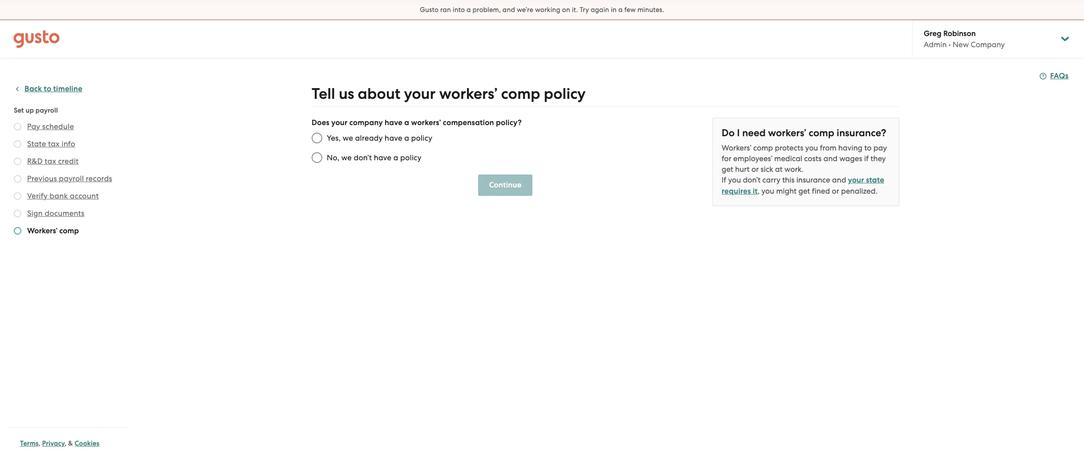 Task type: locate. For each thing, give the bounding box(es) containing it.
your up does your company have a workers' compensation policy?
[[404, 85, 436, 103]]

insurance?
[[837, 127, 887, 139]]

, right requires
[[758, 187, 760, 196]]

check image
[[14, 158, 21, 165], [14, 175, 21, 183], [14, 210, 21, 217]]

0 vertical spatial payroll
[[36, 106, 58, 114]]

employees'
[[734, 154, 773, 163]]

check image
[[14, 123, 21, 131], [14, 140, 21, 148], [14, 192, 21, 200], [14, 227, 21, 235]]

state
[[27, 139, 46, 148]]

tax for info
[[48, 139, 60, 148]]

or down employees' on the right of page
[[752, 165, 759, 174]]

1 vertical spatial we
[[341, 153, 352, 162]]

check image for pay
[[14, 123, 21, 131]]

sign
[[27, 209, 43, 218]]

2 vertical spatial policy
[[400, 153, 422, 162]]

insurance
[[797, 175, 831, 184]]

1 horizontal spatial workers'
[[722, 143, 752, 152]]

and
[[503, 6, 515, 14], [824, 154, 838, 163], [833, 175, 847, 184]]

to up if
[[865, 143, 872, 152]]

2 check image from the top
[[14, 140, 21, 148]]

get
[[722, 165, 734, 174], [799, 187, 810, 196]]

and up the penalized.
[[833, 175, 847, 184]]

0 vertical spatial your
[[404, 85, 436, 103]]

pay
[[874, 143, 887, 152]]

1 horizontal spatial payroll
[[59, 174, 84, 183]]

from
[[820, 143, 837, 152]]

and down from
[[824, 154, 838, 163]]

we right "no,"
[[341, 153, 352, 162]]

workers' comp
[[27, 226, 79, 236]]

company
[[350, 118, 383, 127]]

2 horizontal spatial you
[[806, 143, 819, 152]]

back to timeline button
[[14, 84, 82, 94]]

0 vertical spatial you
[[806, 143, 819, 152]]

problem,
[[473, 6, 501, 14]]

we for don't
[[341, 153, 352, 162]]

terms , privacy , & cookies
[[20, 440, 99, 448]]

ran
[[441, 6, 451, 14]]

1 vertical spatial don't
[[743, 175, 761, 184]]

don't up it
[[743, 175, 761, 184]]

•
[[949, 40, 951, 49]]

your up the penalized.
[[848, 175, 865, 185]]

Yes, we already have a policy radio
[[307, 128, 327, 148]]

payroll
[[36, 106, 58, 114], [59, 174, 84, 183]]

to inside do i need workers' comp insurance? workers' comp protects you from having to pay for employees' medical costs and wages if they get hurt or sick at work.
[[865, 143, 872, 152]]

4 check image from the top
[[14, 227, 21, 235]]

does
[[312, 118, 330, 127]]

a down does your company have a workers' compensation policy?
[[405, 134, 409, 143]]

requires
[[722, 187, 751, 196]]

a down "yes, we already have a policy"
[[394, 153, 399, 162]]

0 horizontal spatial you
[[729, 175, 741, 184]]

0 vertical spatial check image
[[14, 158, 21, 165]]

your inside 'your state requires it'
[[848, 175, 865, 185]]

you right "if" on the top of the page
[[729, 175, 741, 184]]

workers' inside do i need workers' comp insurance? workers' comp protects you from having to pay for employees' medical costs and wages if they get hurt or sick at work.
[[722, 143, 752, 152]]

you
[[806, 143, 819, 152], [729, 175, 741, 184], [762, 187, 775, 196]]

payroll down credit
[[59, 174, 84, 183]]

tax left the info
[[48, 139, 60, 148]]

fined
[[812, 187, 830, 196]]

workers'
[[722, 143, 752, 152], [27, 226, 58, 236]]

0 horizontal spatial or
[[752, 165, 759, 174]]

work.
[[785, 165, 804, 174]]

1 vertical spatial or
[[832, 187, 840, 196]]

state tax info button
[[27, 139, 75, 149]]

you up costs
[[806, 143, 819, 152]]

workers' inside do i need workers' comp insurance? workers' comp protects you from having to pay for employees' medical costs and wages if they get hurt or sick at work.
[[768, 127, 807, 139]]

or right fined
[[832, 187, 840, 196]]

1 vertical spatial tax
[[45, 157, 56, 166]]

1 vertical spatial have
[[385, 134, 403, 143]]

policy for yes, we already have a policy
[[411, 134, 433, 143]]

check image left state
[[14, 140, 21, 148]]

1 vertical spatial workers'
[[27, 226, 58, 236]]

1 check image from the top
[[14, 123, 21, 131]]

0 vertical spatial have
[[385, 118, 403, 127]]

previous payroll records button
[[27, 173, 112, 184]]

a for no, we don't have a policy
[[394, 153, 399, 162]]

0 vertical spatial we
[[343, 134, 353, 143]]

have
[[385, 118, 403, 127], [385, 134, 403, 143], [374, 153, 392, 162]]

tell us about your workers' comp policy
[[312, 85, 586, 103]]

1 horizontal spatial to
[[865, 143, 872, 152]]

0 vertical spatial get
[[722, 165, 734, 174]]

no, we don't have a policy
[[327, 153, 422, 162]]

get down 'insurance'
[[799, 187, 810, 196]]

0 vertical spatial don't
[[354, 153, 372, 162]]

3 check image from the top
[[14, 210, 21, 217]]

policy
[[544, 85, 586, 103], [411, 134, 433, 143], [400, 153, 422, 162]]

greg robinson admin • new company
[[924, 29, 1005, 49]]

greg
[[924, 29, 942, 38]]

0 horizontal spatial payroll
[[36, 106, 58, 114]]

0 horizontal spatial get
[[722, 165, 734, 174]]

or
[[752, 165, 759, 174], [832, 187, 840, 196]]

tax inside button
[[48, 139, 60, 148]]

up
[[26, 106, 34, 114]]

have down "yes, we already have a policy"
[[374, 153, 392, 162]]

0 horizontal spatial workers'
[[27, 226, 58, 236]]

have for don't
[[374, 153, 392, 162]]

1 vertical spatial to
[[865, 143, 872, 152]]

company
[[971, 40, 1005, 49]]

your state requires it link
[[722, 175, 885, 196]]

, left the privacy link at the left of the page
[[39, 440, 40, 448]]

workers' up the for
[[722, 143, 752, 152]]

0 vertical spatial tax
[[48, 139, 60, 148]]

2 vertical spatial you
[[762, 187, 775, 196]]

check image for r&d
[[14, 158, 21, 165]]

workers' down sign
[[27, 226, 58, 236]]

check image left sign
[[14, 210, 21, 217]]

we
[[343, 134, 353, 143], [341, 153, 352, 162]]

don't
[[354, 153, 372, 162], [743, 175, 761, 184]]

tax right r&d
[[45, 157, 56, 166]]

get down the for
[[722, 165, 734, 174]]

if
[[865, 154, 869, 163]]

1 horizontal spatial you
[[762, 187, 775, 196]]

to
[[44, 84, 51, 94], [865, 143, 872, 152]]

you down carry
[[762, 187, 775, 196]]

faqs
[[1051, 71, 1069, 81]]

have for already
[[385, 134, 403, 143]]

2 horizontal spatial ,
[[758, 187, 760, 196]]

and left we're
[[503, 6, 515, 14]]

documents
[[45, 209, 84, 218]]

check image left the previous
[[14, 175, 21, 183]]

have right already
[[385, 134, 403, 143]]

this
[[783, 175, 795, 184]]

1 horizontal spatial get
[[799, 187, 810, 196]]

check image left workers' comp
[[14, 227, 21, 235]]

try
[[580, 6, 589, 14]]

workers' up protects
[[768, 127, 807, 139]]

a up "yes, we already have a policy"
[[405, 118, 409, 127]]

2 vertical spatial your
[[848, 175, 865, 185]]

info
[[62, 139, 75, 148]]

1 horizontal spatial your
[[404, 85, 436, 103]]

payroll up pay schedule
[[36, 106, 58, 114]]

1 vertical spatial get
[[799, 187, 810, 196]]

0 vertical spatial workers'
[[722, 143, 752, 152]]

tax inside button
[[45, 157, 56, 166]]

state
[[866, 175, 885, 185]]

0 horizontal spatial don't
[[354, 153, 372, 162]]

1 vertical spatial and
[[824, 154, 838, 163]]

1 vertical spatial check image
[[14, 175, 21, 183]]

i
[[737, 127, 740, 139]]

you for , you might get fined or penalized.
[[762, 187, 775, 196]]

check image left r&d
[[14, 158, 21, 165]]

pay schedule button
[[27, 121, 74, 132]]

r&d tax credit button
[[27, 156, 79, 167]]

1 vertical spatial you
[[729, 175, 741, 184]]

2 check image from the top
[[14, 175, 21, 183]]

we right yes,
[[343, 134, 353, 143]]

about
[[358, 85, 401, 103]]

r&d
[[27, 157, 43, 166]]

for
[[722, 154, 732, 163]]

hurt
[[736, 165, 750, 174]]

don't down already
[[354, 153, 372, 162]]

yes,
[[327, 134, 341, 143]]

2 vertical spatial and
[[833, 175, 847, 184]]

1 vertical spatial your
[[332, 118, 348, 127]]

have for company
[[385, 118, 403, 127]]

it
[[753, 187, 758, 196]]

1 vertical spatial payroll
[[59, 174, 84, 183]]

cookies button
[[75, 438, 99, 449]]

you inside do i need workers' comp insurance? workers' comp protects you from having to pay for employees' medical costs and wages if they get hurt or sick at work.
[[806, 143, 819, 152]]

0 vertical spatial to
[[44, 84, 51, 94]]

0 vertical spatial or
[[752, 165, 759, 174]]

check image left verify
[[14, 192, 21, 200]]

to right back
[[44, 84, 51, 94]]

1 check image from the top
[[14, 158, 21, 165]]

3 check image from the top
[[14, 192, 21, 200]]

2 horizontal spatial your
[[848, 175, 865, 185]]

2 vertical spatial have
[[374, 153, 392, 162]]

you for if you don't carry this insurance and
[[729, 175, 741, 184]]

comp up employees' on the right of page
[[754, 143, 773, 152]]

check image left pay
[[14, 123, 21, 131]]

2 vertical spatial check image
[[14, 210, 21, 217]]

comp down documents
[[59, 226, 79, 236]]

1 horizontal spatial don't
[[743, 175, 761, 184]]

, left &
[[65, 440, 67, 448]]

have up "yes, we already have a policy"
[[385, 118, 403, 127]]

in
[[611, 6, 617, 14]]

get inside do i need workers' comp insurance? workers' comp protects you from having to pay for employees' medical costs and wages if they get hurt or sick at work.
[[722, 165, 734, 174]]

your up yes,
[[332, 118, 348, 127]]

comp
[[501, 85, 540, 103], [809, 127, 835, 139], [754, 143, 773, 152], [59, 226, 79, 236]]

having
[[839, 143, 863, 152]]

0 horizontal spatial to
[[44, 84, 51, 94]]

1 vertical spatial policy
[[411, 134, 433, 143]]



Task type: vqa. For each thing, say whether or not it's contained in the screenshot.
ADDRESSES for Addresses
no



Task type: describe. For each thing, give the bounding box(es) containing it.
at
[[775, 165, 783, 174]]

new
[[953, 40, 969, 49]]

medical
[[775, 154, 803, 163]]

policy for no, we don't have a policy
[[400, 153, 422, 162]]

0 horizontal spatial your
[[332, 118, 348, 127]]

might
[[777, 187, 797, 196]]

verify bank account
[[27, 192, 99, 200]]

1 horizontal spatial or
[[832, 187, 840, 196]]

comp up from
[[809, 127, 835, 139]]

sign documents button
[[27, 208, 84, 219]]

timeline
[[53, 84, 82, 94]]

, you might get fined or penalized.
[[758, 187, 878, 196]]

or inside do i need workers' comp insurance? workers' comp protects you from having to pay for employees' medical costs and wages if they get hurt or sick at work.
[[752, 165, 759, 174]]

payroll inside 'button'
[[59, 174, 84, 183]]

minutes.
[[638, 6, 665, 14]]

no,
[[327, 153, 340, 162]]

No, we don't have a policy radio
[[307, 148, 327, 167]]

and inside do i need workers' comp insurance? workers' comp protects you from having to pay for employees' medical costs and wages if they get hurt or sick at work.
[[824, 154, 838, 163]]

carry
[[763, 175, 781, 184]]

1 horizontal spatial ,
[[65, 440, 67, 448]]

we're
[[517, 6, 534, 14]]

pay schedule
[[27, 122, 74, 131]]

schedule
[[42, 122, 74, 131]]

bank
[[50, 192, 68, 200]]

don't for have
[[354, 153, 372, 162]]

admin
[[924, 40, 947, 49]]

tell
[[312, 85, 335, 103]]

already
[[355, 134, 383, 143]]

few
[[625, 6, 636, 14]]

previous payroll records
[[27, 174, 112, 183]]

wages
[[840, 154, 863, 163]]

protects
[[775, 143, 804, 152]]

&
[[68, 440, 73, 448]]

costs
[[805, 154, 822, 163]]

state tax info
[[27, 139, 75, 148]]

a for yes, we already have a policy
[[405, 134, 409, 143]]

we for already
[[343, 134, 353, 143]]

0 vertical spatial policy
[[544, 85, 586, 103]]

if you don't carry this insurance and
[[722, 175, 847, 184]]

comp up policy?
[[501, 85, 540, 103]]

need
[[743, 127, 766, 139]]

it.
[[572, 6, 578, 14]]

credit
[[58, 157, 79, 166]]

does your company have a workers' compensation policy?
[[312, 118, 522, 127]]

previous
[[27, 174, 57, 183]]

policy?
[[496, 118, 522, 127]]

gusto ran into a problem, and we're working on it. try again in a few minutes.
[[420, 6, 665, 14]]

0 vertical spatial and
[[503, 6, 515, 14]]

r&d tax credit
[[27, 157, 79, 166]]

sick
[[761, 165, 774, 174]]

to inside back to timeline button
[[44, 84, 51, 94]]

again
[[591, 6, 609, 14]]

a right into
[[467, 6, 471, 14]]

back
[[24, 84, 42, 94]]

they
[[871, 154, 886, 163]]

sign documents
[[27, 209, 84, 218]]

workers' comp list
[[14, 121, 123, 238]]

a right 'in'
[[619, 6, 623, 14]]

back to timeline
[[24, 84, 82, 94]]

if
[[722, 175, 727, 184]]

yes, we already have a policy
[[327, 134, 433, 143]]

check image for sign
[[14, 210, 21, 217]]

check image for verify
[[14, 192, 21, 200]]

check image for state
[[14, 140, 21, 148]]

set
[[14, 106, 24, 114]]

workers' up compensation
[[439, 85, 498, 103]]

records
[[86, 174, 112, 183]]

compensation
[[443, 118, 494, 127]]

workers' down tell us about your workers' comp policy
[[411, 118, 441, 127]]

penalized.
[[841, 187, 878, 196]]

cookies
[[75, 440, 99, 448]]

home image
[[13, 30, 60, 48]]

0 horizontal spatial ,
[[39, 440, 40, 448]]

terms link
[[20, 440, 39, 448]]

set up payroll
[[14, 106, 58, 114]]

verify
[[27, 192, 48, 200]]

privacy
[[42, 440, 65, 448]]

us
[[339, 85, 354, 103]]

faqs button
[[1040, 71, 1069, 82]]

don't for carry
[[743, 175, 761, 184]]

on
[[562, 6, 570, 14]]

gusto
[[420, 6, 439, 14]]

privacy link
[[42, 440, 65, 448]]

do
[[722, 127, 735, 139]]

check image for previous
[[14, 175, 21, 183]]

tax for credit
[[45, 157, 56, 166]]

a for does your company have a workers' compensation policy?
[[405, 118, 409, 127]]

into
[[453, 6, 465, 14]]

comp inside list
[[59, 226, 79, 236]]

terms
[[20, 440, 39, 448]]

robinson
[[944, 29, 976, 38]]

workers' inside list
[[27, 226, 58, 236]]

pay
[[27, 122, 40, 131]]

working
[[535, 6, 561, 14]]

account
[[70, 192, 99, 200]]



